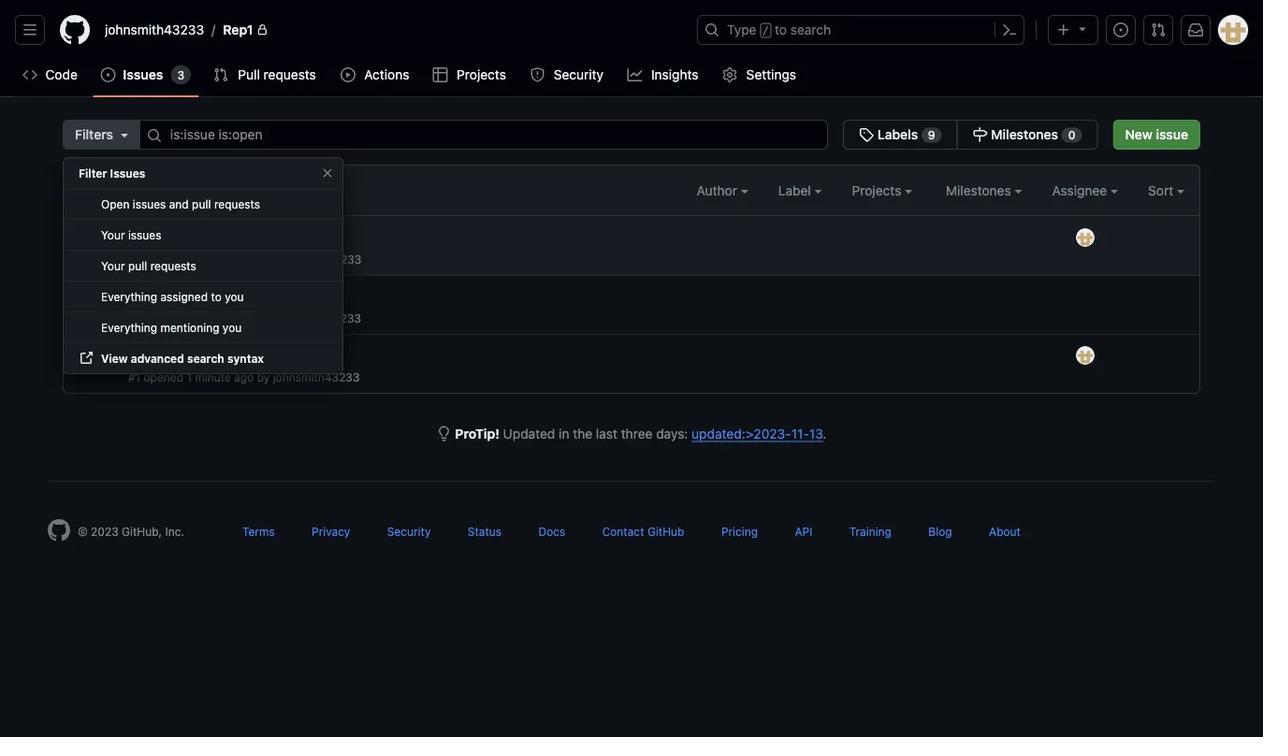 Task type: vqa. For each thing, say whether or not it's contained in the screenshot.
The Code Of Conduct icon
no



Task type: describe. For each thing, give the bounding box(es) containing it.
author button
[[697, 181, 749, 200]]

pricing
[[722, 525, 758, 538]]

issue3
[[128, 227, 175, 245]]

0 horizontal spatial requests
[[150, 259, 196, 272]]

issue
[[1156, 127, 1189, 142]]

training
[[850, 525, 892, 538]]

search inside view advanced search syntax link
[[187, 352, 224, 365]]

everything assigned to you link
[[64, 282, 343, 313]]

rep1 link
[[215, 15, 276, 45]]

footer containing © 2023 github, inc.
[[33, 481, 1231, 589]]

in
[[559, 426, 570, 441]]

issue1
[[128, 345, 173, 363]]

labels 9
[[874, 127, 936, 142]]

open issue image for issue1
[[106, 345, 121, 360]]

0 vertical spatial search
[[791, 22, 831, 37]]

0 vertical spatial requests
[[264, 67, 316, 82]]

issue2
[[128, 286, 175, 304]]

new issue
[[1126, 127, 1189, 142]]

contact github link
[[602, 525, 685, 538]]

0 vertical spatial security
[[554, 67, 604, 82]]

Search all issues text field
[[139, 120, 828, 150]]

training link
[[850, 525, 892, 538]]

documentation link
[[176, 344, 273, 362]]

days:
[[656, 426, 688, 441]]

milestones button
[[946, 181, 1023, 200]]

security inside footer
[[387, 525, 431, 538]]

milestones for milestones 0
[[991, 127, 1059, 142]]

github,
[[122, 525, 162, 538]]

code link
[[15, 61, 86, 89]]

#1             opened 1 minute ago by johnsmith43233
[[128, 371, 360, 384]]

updated
[[503, 426, 555, 441]]

ago for issue1
[[234, 371, 254, 384]]

triangle down image inside filters popup button
[[117, 127, 132, 142]]

github
[[648, 525, 685, 538]]

notifications image
[[1189, 22, 1204, 37]]

shield image
[[530, 67, 545, 82]]

inc.
[[165, 525, 184, 538]]

docs
[[539, 525, 566, 538]]

insights link
[[620, 61, 708, 89]]

johnsmith43233 /
[[105, 22, 215, 37]]

pull requests
[[238, 67, 316, 82]]

api
[[795, 525, 813, 538]]

privacy link
[[312, 525, 350, 538]]

filter issues
[[79, 167, 145, 180]]

open issue element for issue1
[[106, 344, 121, 360]]

none search field containing filters
[[63, 120, 1098, 389]]

your pull requests link
[[64, 251, 343, 282]]

@johnsmith43233 image
[[1077, 346, 1095, 365]]

syntax
[[227, 352, 264, 365]]

tag image
[[859, 127, 874, 142]]

sort
[[1148, 183, 1174, 198]]

settings link
[[715, 61, 805, 89]]

check image
[[186, 183, 201, 198]]

view advanced search syntax link
[[64, 343, 343, 374]]

privacy
[[312, 525, 350, 538]]

issue1 link
[[128, 345, 173, 363]]

protip! updated in the last three days: updated:>2023-11-13 .
[[455, 426, 827, 441]]

blog
[[929, 525, 952, 538]]

opened for issue2
[[145, 312, 185, 325]]

1 vertical spatial issues
[[110, 167, 145, 180]]

status link
[[468, 525, 502, 538]]

docs link
[[539, 525, 566, 538]]

0 vertical spatial ago
[[236, 253, 256, 266]]

3 open link
[[106, 181, 173, 200]]

by for issue1
[[257, 371, 270, 384]]

milestones for milestones
[[946, 183, 1015, 198]]

view advanced search syntax
[[101, 352, 264, 365]]

list containing johnsmith43233 /
[[97, 15, 686, 45]]

status
[[468, 525, 502, 538]]

gear image
[[723, 67, 738, 82]]

close menu image
[[320, 166, 335, 181]]

new
[[1126, 127, 1153, 142]]

filters
[[75, 127, 113, 142]]

/ for johnsmith43233
[[212, 22, 215, 37]]

type
[[727, 22, 757, 37]]

projects link
[[426, 61, 515, 89]]

milestone image
[[973, 127, 988, 142]]

#3
[[128, 253, 142, 266]]

/ for type
[[763, 24, 769, 37]]

blog link
[[929, 525, 952, 538]]

actions link
[[333, 61, 418, 89]]

0 vertical spatial projects
[[457, 67, 506, 82]]

issues for open
[[133, 197, 166, 211]]

assigned
[[161, 290, 208, 303]]

0 horizontal spatial 0
[[208, 183, 217, 198]]

light bulb image
[[437, 426, 452, 441]]

documentation
[[184, 346, 265, 360]]

lock image
[[257, 24, 268, 36]]

actions
[[364, 67, 409, 82]]

0 vertical spatial 1
[[188, 253, 194, 266]]

labels
[[878, 127, 918, 142]]

link external image
[[79, 351, 94, 366]]

issue opened image for git pull request icon
[[100, 67, 115, 82]]

code
[[45, 67, 78, 82]]

johnsmith43233 inside johnsmith43233 /
[[105, 22, 204, 37]]

0 vertical spatial opened
[[145, 253, 185, 266]]

0 vertical spatial minute
[[197, 253, 233, 266]]

9
[[928, 129, 936, 142]]

git pull request image
[[214, 67, 229, 82]]

filter
[[79, 167, 107, 180]]

everything mentioning you link
[[64, 313, 343, 343]]

1 horizontal spatial pull
[[192, 197, 211, 211]]

assignee button
[[1052, 181, 1119, 200]]

protip!
[[455, 426, 500, 441]]

#1
[[128, 371, 141, 384]]

open issue image for issue2
[[106, 286, 121, 301]]

1 for issue2
[[188, 312, 193, 325]]

open issue element for issue2
[[106, 285, 121, 301]]

your pull requests
[[101, 259, 196, 272]]

git pull request image
[[1151, 22, 1166, 37]]

3 for 3
[[177, 68, 185, 81]]

minute for issue2
[[197, 312, 233, 325]]

settings
[[747, 67, 797, 82]]



Task type: locate. For each thing, give the bounding box(es) containing it.
minute down documentation link
[[195, 371, 231, 384]]

closed
[[220, 183, 262, 198]]

by down syntax
[[257, 371, 270, 384]]

updated:>2023-
[[692, 426, 792, 441]]

0 vertical spatial pull
[[192, 197, 211, 211]]

1 horizontal spatial security
[[554, 67, 604, 82]]

issue opened image
[[1114, 22, 1129, 37], [100, 67, 115, 82]]

triangle down image left the search icon
[[117, 127, 132, 142]]

None search field
[[63, 120, 1098, 389]]

label
[[778, 183, 815, 198]]

list
[[97, 15, 686, 45]]

2 vertical spatial open issue element
[[106, 344, 121, 360]]

0 vertical spatial to
[[775, 22, 787, 37]]

issue opened image
[[106, 183, 121, 198]]

#2             opened 1 minute ago by johnsmith43233
[[128, 312, 361, 325]]

opened down everything assigned to you
[[145, 312, 185, 325]]

everything mentioning you
[[101, 321, 242, 334]]

command palette image
[[1002, 22, 1017, 37]]

about link
[[989, 525, 1021, 538]]

0 horizontal spatial security
[[387, 525, 431, 538]]

johnsmith43233 link
[[97, 15, 212, 45], [275, 253, 362, 266], [275, 312, 361, 325], [273, 371, 360, 384]]

2 vertical spatial opened
[[144, 371, 183, 384]]

1
[[188, 253, 194, 266], [188, 312, 193, 325], [187, 371, 192, 384]]

0 vertical spatial your
[[101, 228, 125, 241]]

.
[[823, 426, 827, 441]]

0 horizontal spatial pull
[[128, 259, 147, 272]]

opened down issue3
[[145, 253, 185, 266]]

0 horizontal spatial 3
[[128, 183, 136, 198]]

sort button
[[1148, 181, 1185, 200]]

11-
[[792, 426, 810, 441]]

issues down johnsmith43233 /
[[123, 67, 163, 82]]

2 open issue element from the top
[[106, 285, 121, 301]]

security right shield image
[[554, 67, 604, 82]]

minute for issue1
[[195, 371, 231, 384]]

open issue element for issue3
[[106, 227, 121, 242]]

footer
[[33, 481, 1231, 589]]

homepage image
[[60, 15, 90, 45], [48, 519, 70, 542]]

issues
[[133, 197, 166, 211], [128, 228, 161, 241]]

issues for your
[[128, 228, 161, 241]]

1 down assigned
[[188, 312, 193, 325]]

1 open issue image from the top
[[106, 227, 121, 242]]

your left #3
[[101, 259, 125, 272]]

0 right check image
[[208, 183, 217, 198]]

1 horizontal spatial 0
[[1069, 129, 1076, 142]]

1 for issue1
[[187, 371, 192, 384]]

1 horizontal spatial open
[[140, 183, 173, 198]]

opened
[[145, 253, 185, 266], [145, 312, 185, 325], [144, 371, 183, 384]]

security link left the status link
[[387, 525, 431, 538]]

minute
[[197, 253, 233, 266], [197, 312, 233, 325], [195, 371, 231, 384]]

2 everything from the top
[[101, 321, 157, 334]]

0 closed link
[[186, 181, 262, 200]]

0 vertical spatial everything
[[101, 290, 157, 303]]

ago up syntax
[[236, 312, 255, 325]]

milestones inside the milestones popup button
[[946, 183, 1015, 198]]

milestones 0
[[988, 127, 1076, 142]]

issues up #3
[[128, 228, 161, 241]]

by for issue2
[[259, 312, 271, 325]]

1 down your issues link
[[188, 253, 194, 266]]

new issue link
[[1113, 120, 1201, 150]]

1 horizontal spatial /
[[763, 24, 769, 37]]

issue2 link
[[128, 286, 175, 304]]

0 vertical spatial open issue image
[[106, 227, 121, 242]]

open down filter issues
[[101, 197, 130, 211]]

assignee
[[1052, 183, 1111, 198]]

projects inside popup button
[[852, 183, 905, 198]]

pricing link
[[722, 525, 758, 538]]

0 vertical spatial 3
[[177, 68, 185, 81]]

three
[[621, 426, 653, 441]]

triangle down image right plus icon at the top
[[1075, 21, 1090, 36]]

/ right type
[[763, 24, 769, 37]]

0 vertical spatial open issue element
[[106, 227, 121, 242]]

requests
[[264, 67, 316, 82], [214, 197, 260, 211], [150, 259, 196, 272]]

open issue image
[[106, 227, 121, 242], [106, 286, 121, 301], [106, 345, 121, 360]]

pull right and
[[192, 197, 211, 211]]

1 horizontal spatial issue opened image
[[1114, 22, 1129, 37]]

your for your pull requests
[[101, 259, 125, 272]]

search image
[[147, 128, 162, 143]]

open issue image for issue3
[[106, 227, 121, 242]]

2 your from the top
[[101, 259, 125, 272]]

/ inside the type / to search
[[763, 24, 769, 37]]

milestones inside issue element
[[991, 127, 1059, 142]]

view
[[101, 352, 128, 365]]

minute down your issues link
[[197, 253, 233, 266]]

1 horizontal spatial search
[[791, 22, 831, 37]]

security link left graph image
[[523, 61, 613, 89]]

1 vertical spatial 3
[[128, 183, 136, 198]]

everything up issue1 link
[[101, 321, 157, 334]]

0 vertical spatial milestones
[[991, 127, 1059, 142]]

issue element
[[843, 120, 1098, 150]]

api link
[[795, 525, 813, 538]]

terms link
[[242, 525, 275, 538]]

everything assigned to you
[[101, 290, 244, 303]]

1 horizontal spatial triangle down image
[[1075, 21, 1090, 36]]

1 vertical spatial pull
[[128, 259, 147, 272]]

/ left rep1
[[212, 22, 215, 37]]

3 open issue element from the top
[[106, 344, 121, 360]]

your for your issues
[[101, 228, 125, 241]]

0 horizontal spatial search
[[187, 352, 224, 365]]

to
[[775, 22, 787, 37], [211, 290, 222, 303]]

1 vertical spatial security
[[387, 525, 431, 538]]

everything up '#2'
[[101, 290, 157, 303]]

1 vertical spatial your
[[101, 259, 125, 272]]

1 vertical spatial everything
[[101, 321, 157, 334]]

3 open
[[124, 183, 173, 198]]

you up documentation
[[223, 321, 242, 334]]

1 vertical spatial minute
[[197, 312, 233, 325]]

you up #2             opened 1 minute ago by johnsmith43233
[[225, 290, 244, 303]]

2 open issue image from the top
[[106, 286, 121, 301]]

ago for issue2
[[236, 312, 255, 325]]

1 vertical spatial triangle down image
[[117, 127, 132, 142]]

1 your from the top
[[101, 228, 125, 241]]

1 horizontal spatial requests
[[214, 197, 260, 211]]

code image
[[22, 67, 37, 82]]

by
[[259, 312, 271, 325], [257, 371, 270, 384]]

requests right 'pull'
[[264, 67, 316, 82]]

3 for 3 open
[[128, 183, 136, 198]]

0 horizontal spatial security link
[[387, 525, 431, 538]]

projects
[[457, 67, 506, 82], [852, 183, 905, 198]]

open issue image right link external icon
[[106, 345, 121, 360]]

0 up assignee
[[1069, 129, 1076, 142]]

to right type
[[775, 22, 787, 37]]

1 vertical spatial projects
[[852, 183, 905, 198]]

requests right check image
[[214, 197, 260, 211]]

0 closed
[[205, 183, 262, 198]]

to for you
[[211, 290, 222, 303]]

open left check image
[[140, 183, 173, 198]]

2 vertical spatial minute
[[195, 371, 231, 384]]

minute down invalid link
[[197, 312, 233, 325]]

search
[[791, 22, 831, 37], [187, 352, 224, 365]]

search up settings
[[791, 22, 831, 37]]

invalid
[[186, 288, 221, 301]]

0 horizontal spatial triangle down image
[[117, 127, 132, 142]]

homepage image inside footer
[[48, 519, 70, 542]]

triangle down image
[[1075, 21, 1090, 36], [117, 127, 132, 142]]

ago down your issues link
[[236, 253, 256, 266]]

by up syntax
[[259, 312, 271, 325]]

/
[[212, 22, 215, 37], [763, 24, 769, 37]]

3
[[177, 68, 185, 81], [128, 183, 136, 198]]

1 horizontal spatial 3
[[177, 68, 185, 81]]

about
[[989, 525, 1021, 538]]

/ inside johnsmith43233 /
[[212, 22, 215, 37]]

0 vertical spatial issues
[[133, 197, 166, 211]]

issue opened image left git pull request image
[[1114, 22, 1129, 37]]

milestones
[[991, 127, 1059, 142], [946, 183, 1015, 198]]

1 vertical spatial opened
[[145, 312, 185, 325]]

1 vertical spatial search
[[187, 352, 224, 365]]

1 open issue element from the top
[[106, 227, 121, 242]]

1 horizontal spatial to
[[775, 22, 787, 37]]

1 vertical spatial open issue element
[[106, 285, 121, 301]]

projects down tag icon
[[852, 183, 905, 198]]

search down everything mentioning you link
[[187, 352, 224, 365]]

security link inside footer
[[387, 525, 431, 538]]

0 vertical spatial issues
[[123, 67, 163, 82]]

issue opened image right code
[[100, 67, 115, 82]]

0 vertical spatial by
[[259, 312, 271, 325]]

Issues search field
[[139, 120, 828, 150]]

everything for everything mentioning you
[[101, 321, 157, 334]]

and
[[169, 197, 189, 211]]

pull
[[192, 197, 211, 211], [128, 259, 147, 272]]

@johnsmith43233 image
[[1077, 228, 1095, 247]]

advanced
[[131, 352, 184, 365]]

author
[[697, 183, 741, 198]]

assigned to johnsmith43233 element
[[1076, 228, 1095, 247]]

3 left git pull request icon
[[177, 68, 185, 81]]

plus image
[[1057, 22, 1072, 37]]

1 vertical spatial open issue image
[[106, 286, 121, 301]]

0 horizontal spatial issue opened image
[[100, 67, 115, 82]]

requests up everything assigned to you
[[150, 259, 196, 272]]

johnsmith43233
[[105, 22, 204, 37], [275, 253, 362, 266], [275, 312, 361, 325], [273, 371, 360, 384]]

0 vertical spatial issue opened image
[[1114, 22, 1129, 37]]

to right assigned
[[211, 290, 222, 303]]

3 right issue opened icon
[[128, 183, 136, 198]]

1 everything from the top
[[101, 290, 157, 303]]

opened for issue1
[[144, 371, 183, 384]]

2023
[[91, 525, 119, 538]]

ago down syntax
[[234, 371, 254, 384]]

2 vertical spatial requests
[[150, 259, 196, 272]]

0 vertical spatial triangle down image
[[1075, 21, 1090, 36]]

to for search
[[775, 22, 787, 37]]

insights
[[651, 67, 699, 82]]

opened down advanced
[[144, 371, 183, 384]]

0 vertical spatial you
[[225, 290, 244, 303]]

1 vertical spatial ago
[[236, 312, 255, 325]]

1 horizontal spatial security link
[[523, 61, 613, 89]]

open issue element left issue2 link
[[106, 285, 121, 301]]

issue opened image for git pull request image
[[1114, 22, 1129, 37]]

© 2023 github, inc.
[[78, 525, 184, 538]]

menu containing filter issues
[[63, 150, 343, 389]]

homepage image up code
[[60, 15, 90, 45]]

open issue element right link external icon
[[106, 344, 121, 360]]

milestones down milestone image
[[946, 183, 1015, 198]]

1 vertical spatial homepage image
[[48, 519, 70, 542]]

your
[[101, 228, 125, 241], [101, 259, 125, 272]]

2 vertical spatial 1
[[187, 371, 192, 384]]

table image
[[433, 67, 448, 82]]

play image
[[341, 67, 356, 82]]

©
[[78, 525, 88, 538]]

pull
[[238, 67, 260, 82]]

issues up 3 open link
[[110, 167, 145, 180]]

invalid link
[[178, 285, 228, 303]]

2 vertical spatial ago
[[234, 371, 254, 384]]

#3             opened 1 minute ago
[[128, 253, 256, 266]]

0 horizontal spatial open
[[101, 197, 130, 211]]

0 vertical spatial homepage image
[[60, 15, 90, 45]]

0 horizontal spatial projects
[[457, 67, 506, 82]]

3 open issue image from the top
[[106, 345, 121, 360]]

milestones right milestone image
[[991, 127, 1059, 142]]

homepage image left ©
[[48, 519, 70, 542]]

open
[[140, 183, 173, 198], [101, 197, 130, 211]]

1 vertical spatial issues
[[128, 228, 161, 241]]

projects right table image
[[457, 67, 506, 82]]

contact github
[[602, 525, 685, 538]]

1 vertical spatial you
[[223, 321, 242, 334]]

1 vertical spatial requests
[[214, 197, 260, 211]]

pull requests link
[[206, 61, 326, 89]]

0 vertical spatial 0
[[1069, 129, 1076, 142]]

1 vertical spatial 1
[[188, 312, 193, 325]]

open issue image left issue2 link
[[106, 286, 121, 301]]

0 horizontal spatial to
[[211, 290, 222, 303]]

terms
[[242, 525, 275, 538]]

open issue image left issue3
[[106, 227, 121, 242]]

1 vertical spatial issue opened image
[[100, 67, 115, 82]]

1 down view advanced search syntax
[[187, 371, 192, 384]]

2 horizontal spatial requests
[[264, 67, 316, 82]]

graph image
[[628, 67, 643, 82]]

open issue element
[[106, 227, 121, 242], [106, 285, 121, 301], [106, 344, 121, 360]]

menu
[[63, 150, 343, 389]]

rep1
[[223, 22, 253, 37]]

1 vertical spatial 0
[[208, 183, 217, 198]]

open issues and pull requests link
[[64, 189, 343, 220]]

projects button
[[852, 181, 913, 200]]

your left issue3
[[101, 228, 125, 241]]

your issues
[[101, 228, 161, 241]]

last
[[596, 426, 618, 441]]

1 vertical spatial to
[[211, 290, 222, 303]]

1 vertical spatial security link
[[387, 525, 431, 538]]

issues
[[123, 67, 163, 82], [110, 167, 145, 180]]

0 inside milestones 0
[[1069, 129, 1076, 142]]

2 vertical spatial open issue image
[[106, 345, 121, 360]]

0 vertical spatial security link
[[523, 61, 613, 89]]

your issues link
[[64, 220, 343, 251]]

0 horizontal spatial /
[[212, 22, 215, 37]]

issue3 link
[[128, 227, 175, 245]]

security left the status link
[[387, 525, 431, 538]]

open issue element left issue3
[[106, 227, 121, 242]]

issues left and
[[133, 197, 166, 211]]

#2
[[128, 312, 142, 325]]

Issue1 checkbox
[[79, 345, 91, 357]]

1 horizontal spatial projects
[[852, 183, 905, 198]]

everything for everything assigned to you
[[101, 290, 157, 303]]

Select all issues checkbox
[[79, 183, 91, 195]]

pull down your issues
[[128, 259, 147, 272]]

type / to search
[[727, 22, 831, 37]]

1 vertical spatial milestones
[[946, 183, 1015, 198]]

0
[[1069, 129, 1076, 142], [208, 183, 217, 198]]

open inside menu
[[101, 197, 130, 211]]

mentioning
[[161, 321, 219, 334]]

security
[[554, 67, 604, 82], [387, 525, 431, 538]]

open issues and pull requests
[[101, 197, 260, 211]]

the
[[573, 426, 593, 441]]

1 vertical spatial by
[[257, 371, 270, 384]]



